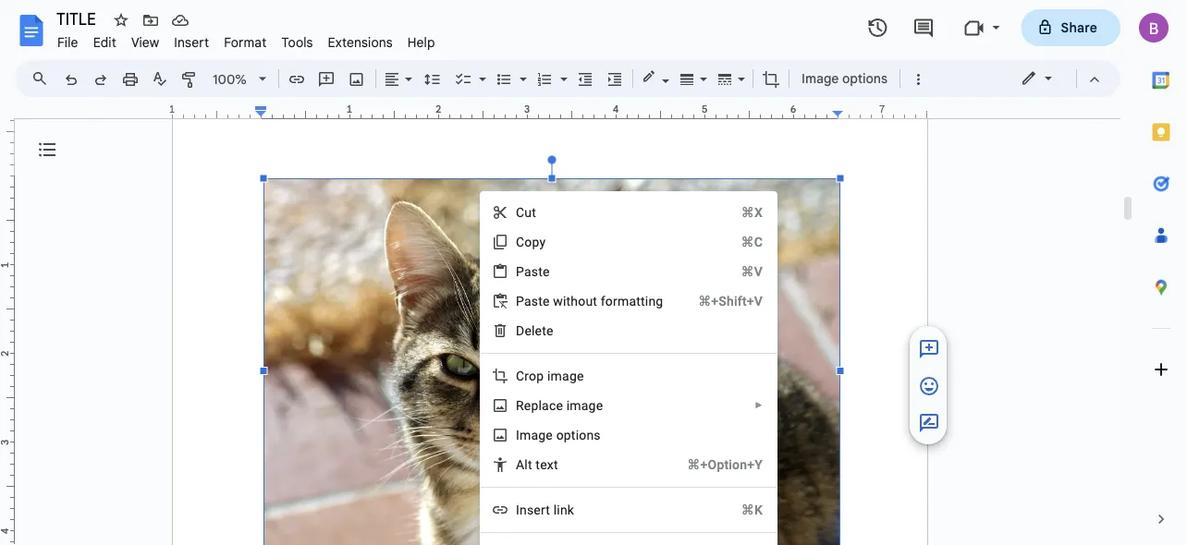 Task type: describe. For each thing, give the bounding box(es) containing it.
top margin image
[[0, 88, 14, 181]]

2 size image from the top
[[918, 375, 940, 398]]

copy
[[516, 234, 546, 250]]

view
[[131, 34, 159, 50]]

cut
[[516, 205, 536, 220]]

left margin image
[[173, 104, 266, 118]]

image options inside button
[[802, 70, 888, 86]]

1
[[169, 103, 175, 116]]

size image
[[918, 412, 940, 435]]

menu inside application
[[480, 191, 778, 545]]

Zoom field
[[205, 66, 275, 94]]

link
[[554, 502, 574, 518]]

insert for insert link
[[516, 502, 550, 518]]

insert image image
[[346, 66, 368, 92]]

edit
[[93, 34, 116, 50]]

tools menu item
[[274, 31, 320, 53]]

options inside "image options" button
[[842, 70, 888, 86]]

insert for insert
[[174, 34, 209, 50]]

insert menu item
[[167, 31, 216, 53]]

⌘k
[[741, 502, 763, 518]]

alt text
[[516, 457, 558, 472]]

main toolbar
[[55, 0, 933, 231]]

image for crop image
[[547, 368, 584, 384]]

menu bar banner
[[0, 0, 1187, 545]]

⌘v element
[[719, 263, 763, 281]]

⌘c element
[[719, 233, 763, 251]]

tab list inside menu bar banner
[[1135, 55, 1187, 494]]

border dash image
[[715, 66, 736, 92]]

file
[[57, 34, 78, 50]]

⌘c
[[741, 234, 763, 250]]

0 horizontal spatial options
[[556, 428, 601, 443]]

⌘x
[[741, 205, 763, 220]]

⌘+option+y
[[687, 457, 763, 472]]



Task type: locate. For each thing, give the bounding box(es) containing it.
Zoom text field
[[208, 67, 252, 92]]

text
[[536, 457, 558, 472]]

line & paragraph spacing image
[[422, 66, 443, 92]]

1 horizontal spatial image
[[802, 70, 839, 86]]

insert link
[[516, 502, 574, 518]]

format
[[224, 34, 267, 50]]

1 vertical spatial image options
[[516, 428, 601, 443]]

image options
[[802, 70, 888, 86], [516, 428, 601, 443]]

0 vertical spatial image
[[802, 70, 839, 86]]

image right "replace"
[[566, 398, 603, 413]]

right margin image
[[833, 104, 926, 118]]

menu bar inside menu bar banner
[[50, 24, 443, 55]]

menu containing cut
[[480, 191, 778, 545]]

⌘+shift+v
[[698, 294, 763, 309]]

tools
[[281, 34, 313, 50]]

⌘+shift+v element
[[676, 292, 763, 311]]

0 horizontal spatial image options
[[516, 428, 601, 443]]

0 horizontal spatial insert
[[174, 34, 209, 50]]

options
[[842, 70, 888, 86], [556, 428, 601, 443]]

image inside "image options" button
[[802, 70, 839, 86]]

application
[[0, 0, 1187, 545]]

1 vertical spatial image
[[516, 428, 553, 443]]

options down replace image
[[556, 428, 601, 443]]

1 horizontal spatial image options
[[802, 70, 888, 86]]

share button
[[1021, 9, 1121, 46]]

without
[[553, 294, 597, 309]]

paste for paste
[[516, 264, 550, 279]]

menu bar
[[50, 24, 443, 55]]

0 vertical spatial options
[[842, 70, 888, 86]]

paste for paste without formatting
[[516, 294, 550, 309]]

1 vertical spatial insert
[[516, 502, 550, 518]]

insert
[[174, 34, 209, 50], [516, 502, 550, 518]]

alt
[[516, 457, 532, 472]]

image options button
[[793, 65, 896, 92]]

help
[[407, 34, 435, 50]]

size image
[[918, 338, 940, 361], [918, 375, 940, 398]]

menu item
[[481, 541, 777, 545]]

image
[[547, 368, 584, 384], [566, 398, 603, 413]]

view menu item
[[124, 31, 167, 53]]

extensions menu item
[[320, 31, 400, 53]]

1 horizontal spatial options
[[842, 70, 888, 86]]

Star checkbox
[[108, 7, 134, 33]]

mode and view toolbar
[[1007, 60, 1109, 97]]

1 paste from the top
[[516, 264, 550, 279]]

help menu item
[[400, 31, 443, 53]]

1 vertical spatial paste
[[516, 294, 550, 309]]

menu bar containing file
[[50, 24, 443, 55]]

1 horizontal spatial insert
[[516, 502, 550, 518]]

2 paste from the top
[[516, 294, 550, 309]]

paste without formatting
[[516, 294, 663, 309]]

⌘v
[[741, 264, 763, 279]]

image up alt text
[[516, 428, 553, 443]]

replace
[[516, 398, 563, 413]]

application containing share
[[0, 0, 1187, 545]]

0 vertical spatial image
[[547, 368, 584, 384]]

0 vertical spatial image options
[[802, 70, 888, 86]]

1 vertical spatial size image
[[918, 375, 940, 398]]

0 vertical spatial paste
[[516, 264, 550, 279]]

format menu item
[[216, 31, 274, 53]]

delete
[[516, 323, 553, 338]]

1 size image from the top
[[918, 338, 940, 361]]

0 horizontal spatial image
[[516, 428, 553, 443]]

paste up delete
[[516, 294, 550, 309]]

image options up right margin image
[[802, 70, 888, 86]]

image for replace image
[[566, 398, 603, 413]]

tab list
[[1135, 55, 1187, 494]]

image options down replace image
[[516, 428, 601, 443]]

menu
[[480, 191, 778, 545]]

1 vertical spatial options
[[556, 428, 601, 443]]

insert right view menu item
[[174, 34, 209, 50]]

formatting
[[601, 294, 663, 309]]

insert inside menu item
[[174, 34, 209, 50]]

image
[[802, 70, 839, 86], [516, 428, 553, 443]]

replace image
[[516, 398, 603, 413]]

⌘+option+y element
[[665, 456, 763, 474]]

1 vertical spatial image
[[566, 398, 603, 413]]

options up right margin image
[[842, 70, 888, 86]]

Menus field
[[23, 66, 64, 92]]

0 vertical spatial size image
[[918, 338, 940, 361]]

edit menu item
[[86, 31, 124, 53]]

share
[[1061, 19, 1097, 36]]

0 vertical spatial insert
[[174, 34, 209, 50]]

paste down copy
[[516, 264, 550, 279]]

image up right margin image
[[802, 70, 839, 86]]

insert left link
[[516, 502, 550, 518]]

paste
[[516, 264, 550, 279], [516, 294, 550, 309]]

file menu item
[[50, 31, 86, 53]]

crop image
[[516, 368, 584, 384]]

crop
[[516, 368, 544, 384]]

⌘k element
[[719, 501, 763, 520]]

⌘x element
[[719, 203, 763, 222]]

extensions
[[328, 34, 393, 50]]

►
[[755, 400, 764, 411]]

Rename text field
[[50, 7, 106, 30]]

image up replace image
[[547, 368, 584, 384]]



Task type: vqa. For each thing, say whether or not it's contained in the screenshot.


